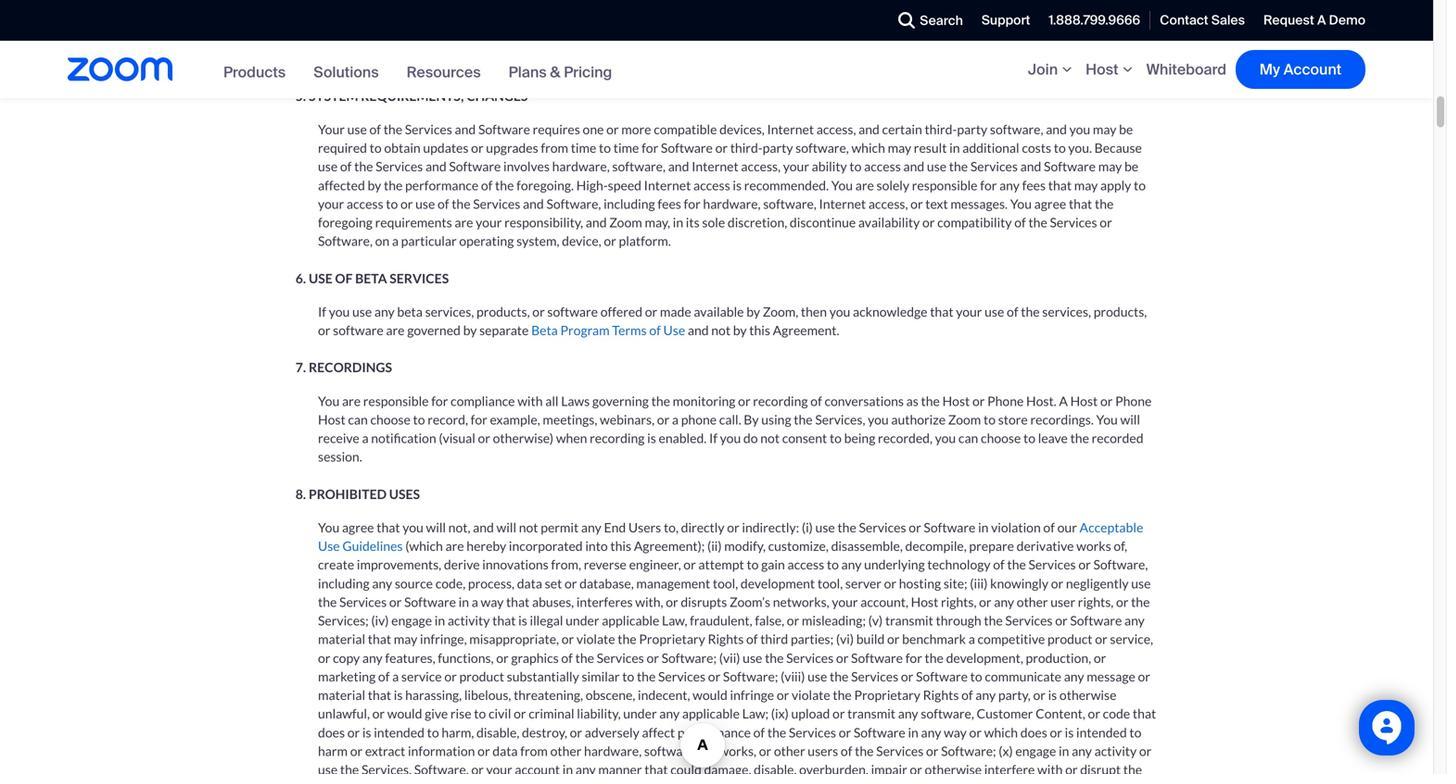 Task type: locate. For each thing, give the bounding box(es) containing it.
0 horizontal spatial end
[[333, 51, 355, 66]]

1 horizontal spatial zoom
[[609, 215, 642, 230]]

is inside your use of the services and software requires one or more compatible devices, internet access, and certain third-party software, and you may be required to obtain updates or upgrades from time to time for software or third-party software, which may result in additional costs to you. because use of the services and software involves hardware, software, and internet access, your ability to access and use the services and software may be affected by the performance of the foregoing. high-speed internet access is recommended. you are solely responsible for any fees that may apply to your access to or use of the services and software, including fees for hardware, software, internet access, or text messages. you agree that the foregoing requirements are your responsibility, and zoom may, in its sole discretion, discontinue availability or compatibility of the services or software, on a particular operating system, device, or platform.
[[733, 177, 742, 193]]

webinars,
[[600, 412, 655, 428]]

transmit
[[885, 613, 933, 629], [847, 707, 895, 722]]

can
[[348, 412, 368, 428], [958, 431, 978, 446]]

use up requirements
[[415, 196, 435, 212]]

0 horizontal spatial phone
[[987, 393, 1024, 409]]

0 vertical spatial its
[[1058, 13, 1072, 29]]

come
[[780, 13, 810, 29]]

obtain
[[384, 140, 421, 156]]

account,
[[860, 595, 908, 610]]

may inside "(which are hereby incorporated into this agreement); (ii) modify, customize, disassemble, decompile, prepare derivative works of, create improvements, derive innovations from, reverse engineer, or attempt to gain access to any underlying technology of the services or software, including any source code, process, data set or database, management tool, development tool, server or hosting site; (iii) knowingly or negligently use the services or software in a way that abuses, interferes with, or disrupts zoom's networks, your account, host rights, or any other user rights, or the services; (iv) engage in activity that is illegal under applicable law, fraudulent, false, or misleading; (v) transmit through the services or software any material that may infringe, misappropriate, or violate the proprietary rights of third parties; (vi) build or benchmark a competitive product or service, or copy any features, functions, or graphics of the services or software; (vii) use the services or software for the development, production, or marketing of a service or product substantially similar to the services or software; (viii) use the services or software to communicate any message or material that is harassing, libelous, threatening, obscene, indecent, would infringe or violate the proprietary rights of any party, or is otherwise unlawful, or would give rise to civil or criminal liability, under any applicable law; (ix) upload or transmit any software, customer content, or code that does or is intended to harm, disable, destroy, or adversely affect performance of the services or software in any way or which does or is intended to harm or extract information or data from other hardware, software, networks, or other users of the services or software; (x) engage in any activity or use the services, software, or your account in any manner that could damage, disable, overburden, impair or otherwise interfere with or"
[[394, 632, 417, 648]]

1 horizontal spatial disable,
[[754, 763, 797, 775]]

material
[[318, 632, 365, 648], [318, 688, 365, 704]]

discretion, inside your use of the services and software requires one or more compatible devices, internet access, and certain third-party software, and you may be required to obtain updates or upgrades from time to time for software or third-party software, which may result in additional costs to you. because use of the services and software involves hardware, software, and internet access, your ability to access and use the services and software may be affected by the performance of the foregoing. high-speed internet access is recommended. you are solely responsible for any fees that may apply to your access to or use of the services and software, including fees for hardware, software, internet access, or text messages. you agree that the foregoing requirements are your responsibility, and zoom may, in its sole discretion, discontinue availability or compatibility of the services or software, on a particular operating system, device, or platform.
[[728, 215, 787, 230]]

including
[[318, 32, 370, 48], [604, 196, 655, 212], [318, 576, 370, 592]]

0 horizontal spatial services,
[[361, 763, 412, 775]]

tool, left server
[[817, 576, 843, 592]]

and up device,
[[586, 215, 607, 230]]

2 vertical spatial its
[[686, 215, 700, 230]]

can right recorded,
[[958, 431, 978, 446]]

0 horizontal spatial use
[[318, 539, 340, 554]]

phone up store
[[987, 393, 1024, 409]]

do
[[743, 431, 758, 446]]

destroy,
[[522, 725, 567, 741]]

you inside your use of the services and software requires one or more compatible devices, internet access, and certain third-party software, and you may be required to obtain updates or upgrades from time to time for software or third-party software, which may result in additional costs to you. because use of the services and software involves hardware, software, and internet access, your ability to access and use the services and software may be affected by the performance of the foregoing. high-speed internet access is recommended. you are solely responsible for any fees that may apply to your access to or use of the services and software, including fees for hardware, software, internet access, or text messages. you agree that the foregoing requirements are your responsibility, and zoom may, in its sole discretion, discontinue availability or compatibility of the services or software, on a particular operating system, device, or platform.
[[1069, 121, 1090, 137]]

are left "solely"
[[855, 177, 874, 193]]

0 horizontal spatial services,
[[425, 304, 474, 320]]

zoom inside you are responsible for compliance with all laws governing the monitoring or recording of conversations as the host or phone host. a host or phone host can choose to record, for example, meetings, webinars, or a phone call. by using the services, you authorize zoom to store recordings. you will receive a notification (visual or otherwise) when recording is enabled. if you do not consent to being recorded, you can choose to leave the recorded session.
[[948, 412, 981, 428]]

zoom up the platform.
[[609, 215, 642, 230]]

recording up using
[[753, 393, 808, 409]]

access inside "(which are hereby incorporated into this agreement); (ii) modify, customize, disassemble, decompile, prepare derivative works of, create improvements, derive innovations from, reverse engineer, or attempt to gain access to any underlying technology of the services or software, including any source code, process, data set or database, management tool, development tool, server or hosting site; (iii) knowingly or negligently use the services or software in a way that abuses, interferes with, or disrupts zoom's networks, your account, host rights, or any other user rights, or the services; (iv) engage in activity that is illegal under applicable law, fraudulent, false, or misleading; (v) transmit through the services or software any material that may infringe, misappropriate, or violate the proprietary rights of third parties; (vi) build or benchmark a competitive product or service, or copy any features, functions, or graphics of the services or software; (vii) use the services or software for the development, production, or marketing of a service or product substantially similar to the services or software; (viii) use the services or software to communicate any message or material that is harassing, libelous, threatening, obscene, indecent, would infringe or violate the proprietary rights of any party, or is otherwise unlawful, or would give rise to civil or criminal liability, under any applicable law; (ix) upload or transmit any software, customer content, or code that does or is intended to harm, disable, destroy, or adversely affect performance of the services or software in any way or which does or is intended to harm or extract information or data from other hardware, software, networks, or other users of the services or software; (x) engage in any activity or use the services, software, or your account in any manner that could damage, disable, overburden, impair or otherwise interfere with or"
[[787, 557, 824, 573]]

including down create
[[318, 576, 370, 592]]

adversely
[[585, 725, 639, 741]]

applicable down infringe
[[682, 707, 740, 722]]

use right negligently on the bottom right of the page
[[1131, 576, 1151, 592]]

1 services, from the left
[[425, 304, 474, 320]]

agree
[[1034, 196, 1066, 212], [342, 520, 374, 536]]

0 horizontal spatial rights
[[708, 632, 744, 648]]

to down 'disassemble,'
[[827, 557, 839, 573]]

1 vertical spatial product
[[459, 669, 504, 685]]

0 horizontal spatial third-
[[730, 140, 763, 156]]

1 vertical spatial sole
[[660, 51, 683, 66]]

contact
[[1160, 11, 1208, 29]]

unlawful,
[[318, 707, 370, 722]]

will up 'hereby'
[[496, 520, 516, 536]]

interfere
[[984, 763, 1035, 775]]

libelous,
[[464, 688, 511, 704]]

from down "requires"
[[541, 140, 568, 156]]

1 horizontal spatial products,
[[1094, 304, 1147, 320]]

1 does from the left
[[318, 725, 345, 741]]

sole inside your use of the services and software requires one or more compatible devices, internet access, and certain third-party software, and you may be required to obtain updates or upgrades from time to time for software or third-party software, which may result in additional costs to you. because use of the services and software involves hardware, software, and internet access, your ability to access and use the services and software may be affected by the performance of the foregoing. high-speed internet access is recommended. you are solely responsible for any fees that may apply to your access to or use of the services and software, including fees for hardware, software, internet access, or text messages. you agree that the foregoing requirements are your responsibility, and zoom may, in its sole discretion, discontinue availability or compatibility of the services or software, on a particular operating system, device, or platform.
[[702, 215, 725, 230]]

2 does from the left
[[1020, 725, 1047, 741]]

you right messages.
[[1010, 196, 1032, 212]]

1 horizontal spatial rights
[[923, 688, 959, 704]]

0 vertical spatial agree
[[1034, 196, 1066, 212]]

0 vertical spatial disable,
[[476, 725, 519, 741]]

0 horizontal spatial party
[[763, 140, 793, 156]]

its inside your use of the services and software requires one or more compatible devices, internet access, and certain third-party software, and you may be required to obtain updates or upgrades from time to time for software or third-party software, which may result in additional costs to you. because use of the services and software involves hardware, software, and internet access, your ability to access and use the services and software may be affected by the performance of the foregoing. high-speed internet access is recommended. you are solely responsible for any fees that may apply to your access to or use of the services and software, including fees for hardware, software, internet access, or text messages. you agree that the foregoing requirements are your responsibility, and zoom may, in its sole discretion, discontinue availability or compatibility of the services or software, on a particular operating system, device, or platform.
[[686, 215, 700, 230]]

civil
[[488, 707, 511, 722]]

to right ability
[[850, 159, 862, 174]]

0 horizontal spatial discretion,
[[728, 215, 787, 230]]

under
[[566, 613, 599, 629], [623, 707, 657, 722]]

networks, down development
[[773, 595, 829, 610]]

recorded
[[1092, 431, 1143, 446]]

proprietary down law,
[[639, 632, 705, 648]]

services up 'disassemble,'
[[859, 520, 906, 536]]

can up receive
[[348, 412, 368, 428]]

for up the record,
[[431, 393, 448, 409]]

1 horizontal spatial otherwise
[[1059, 688, 1116, 704]]

software down benchmark
[[916, 669, 968, 685]]

otherwise down message on the right bottom of the page
[[1059, 688, 1116, 704]]

0 horizontal spatial if
[[318, 304, 326, 320]]

illegal
[[530, 613, 563, 629]]

1 horizontal spatial which
[[984, 725, 1018, 741]]

monitoring
[[673, 393, 736, 409]]

intended
[[374, 725, 424, 741], [1076, 725, 1127, 741]]

(viii)
[[781, 669, 805, 685]]

false,
[[755, 613, 784, 629]]

tool,
[[713, 576, 738, 592], [817, 576, 843, 592]]

involves
[[503, 159, 550, 174]]

0 horizontal spatial agree
[[342, 520, 374, 536]]

from up account
[[520, 744, 548, 760]]

0 vertical spatial networks,
[[773, 595, 829, 610]]

0 horizontal spatial would
[[387, 707, 422, 722]]

1 phone from the left
[[987, 393, 1024, 409]]

responsible up text
[[912, 177, 978, 193]]

hosting
[[899, 576, 941, 592]]

leave
[[1038, 431, 1068, 446]]

does down "content,"
[[1020, 725, 1047, 741]]

infringe,
[[420, 632, 467, 648]]

a inside 'link'
[[1317, 11, 1326, 29]]

are inside if you use any beta services, products, or software offered or made available by zoom, then you acknowledge that your use of the services, products, or software are governed by separate
[[386, 323, 405, 338]]

end up into
[[604, 520, 626, 536]]

1 vertical spatial activity
[[1094, 744, 1137, 760]]

terminating
[[1040, 32, 1107, 48]]

0 vertical spatial end
[[333, 51, 355, 66]]

0 vertical spatial discretion,
[[1100, 13, 1159, 29]]

0 horizontal spatial products,
[[476, 304, 530, 320]]

products,
[[476, 304, 530, 320], [1094, 304, 1147, 320]]

you
[[1069, 121, 1090, 137], [329, 304, 350, 320], [829, 304, 850, 320], [868, 412, 889, 428], [720, 431, 741, 446], [935, 431, 956, 446], [403, 520, 423, 536]]

software down compatible
[[661, 140, 713, 156]]

1 horizontal spatial rights,
[[1078, 595, 1114, 610]]

which inside "(which are hereby incorporated into this agreement); (ii) modify, customize, disassemble, decompile, prepare derivative works of, create improvements, derive innovations from, reverse engineer, or attempt to gain access to any underlying technology of the services or software, including any source code, process, data set or database, management tool, development tool, server or hosting site; (iii) knowingly or negligently use the services or software in a way that abuses, interferes with, or disrupts zoom's networks, your account, host rights, or any other user rights, or the services; (iv) engage in activity that is illegal under applicable law, fraudulent, false, or misleading; (v) transmit through the services or software any material that may infringe, misappropriate, or violate the proprietary rights of third parties; (vi) build or benchmark a competitive product or service, or copy any features, functions, or graphics of the services or software; (vii) use the services or software for the development, production, or marketing of a service or product substantially similar to the services or software; (viii) use the services or software to communicate any message or material that is harassing, libelous, threatening, obscene, indecent, would infringe or violate the proprietary rights of any party, or is otherwise unlawful, or would give rise to civil or criminal liability, under any applicable law; (ix) upload or transmit any software, customer content, or code that does or is intended to harm, disable, destroy, or adversely affect performance of the services or software in any way or which does or is intended to harm or extract information or data from other hardware, software, networks, or other users of the services or software; (x) engage in any activity or use the services, software, or your account in any manner that could damage, disable, overburden, impair or otherwise interfere with or"
[[984, 725, 1018, 741]]

which down customer at the right bottom of the page
[[984, 725, 1018, 741]]

1 vertical spatial end
[[604, 520, 626, 536]]

0 vertical spatial engage
[[391, 613, 432, 629]]

authorize
[[891, 412, 946, 428]]

2 vertical spatial sole
[[702, 215, 725, 230]]

software, up ability
[[796, 140, 849, 156]]

use of beta services
[[309, 271, 449, 286]]

code
[[1103, 707, 1130, 722]]

1 vertical spatial party
[[763, 140, 793, 156]]

use down harm
[[318, 763, 338, 775]]

1 vertical spatial this
[[610, 539, 631, 554]]

1 horizontal spatial party
[[957, 121, 987, 137]]

applicable inside . zoom may investigate any complaints and violations that come to our attention and may take any action, in its sole discretion, including issuing warnings, suspending or disconnecting the services or software, removing the applicable data or other content, terminating accounts or end user profiles, or taking other reasonable actions in its sole discretion.
[[854, 32, 912, 48]]

services up operating
[[473, 196, 520, 212]]

proprietary down build on the right of the page
[[854, 688, 920, 704]]

recommended.
[[744, 177, 829, 193]]

and down result
[[903, 159, 924, 174]]

0 vertical spatial violate
[[576, 632, 615, 648]]

0 horizontal spatial with
[[517, 393, 543, 409]]

engage
[[391, 613, 432, 629], [1015, 744, 1056, 760]]

1 horizontal spatial services,
[[1042, 304, 1091, 320]]

a right receive
[[362, 431, 369, 446]]

1 horizontal spatial services,
[[815, 412, 865, 428]]

1 vertical spatial access,
[[741, 159, 781, 174]]

1 vertical spatial not
[[760, 431, 780, 446]]

in
[[1045, 13, 1056, 29], [630, 51, 641, 66], [949, 140, 960, 156], [673, 215, 683, 230], [978, 520, 989, 536], [459, 595, 469, 610], [435, 613, 445, 629], [908, 725, 918, 741], [1059, 744, 1069, 760], [562, 763, 573, 775]]

sole left discretion.
[[660, 51, 683, 66]]

content,
[[991, 32, 1038, 48]]

0 horizontal spatial software
[[333, 323, 384, 338]]

1 vertical spatial choose
[[981, 431, 1021, 446]]

a down features,
[[392, 669, 399, 685]]

zoom inside . zoom may investigate any complaints and violations that come to our attention and may take any action, in its sole discretion, including issuing warnings, suspending or disconnecting the services or software, removing the applicable data or other content, terminating accounts or end user profiles, or taking other reasonable actions in its sole discretion.
[[459, 13, 492, 29]]

a right on on the top left of the page
[[392, 233, 399, 249]]

1 vertical spatial engage
[[1015, 744, 1056, 760]]

zoom right .
[[459, 13, 492, 29]]

if inside if you use any beta services, products, or software offered or made available by zoom, then you acknowledge that your use of the services, products, or software are governed by separate
[[318, 304, 326, 320]]

the inside if you use any beta services, products, or software offered or made available by zoom, then you acknowledge that your use of the services, products, or software are governed by separate
[[1021, 304, 1040, 320]]

you.
[[1068, 140, 1092, 156]]

use up 'required'
[[347, 121, 367, 137]]

the
[[633, 32, 652, 48], [833, 32, 852, 48], [383, 121, 402, 137], [354, 159, 373, 174], [949, 159, 968, 174], [384, 177, 403, 193], [495, 177, 514, 193], [452, 196, 470, 212], [1095, 196, 1114, 212], [1028, 215, 1047, 230], [1021, 304, 1040, 320], [651, 393, 670, 409], [921, 393, 940, 409], [794, 412, 813, 428], [1070, 431, 1089, 446], [837, 520, 856, 536], [1007, 557, 1026, 573], [318, 595, 337, 610], [1131, 595, 1150, 610], [984, 613, 1003, 629], [618, 632, 637, 648], [575, 651, 594, 666], [765, 651, 784, 666], [925, 651, 944, 666], [637, 669, 656, 685], [830, 669, 849, 685], [833, 688, 852, 704], [767, 725, 786, 741], [855, 744, 874, 760], [340, 763, 359, 775]]

1 rights, from the left
[[941, 595, 977, 610]]

(vii)
[[719, 651, 740, 666]]

features,
[[385, 651, 435, 666]]

1 vertical spatial material
[[318, 688, 365, 704]]

zoom,
[[763, 304, 798, 320]]

2 horizontal spatial not
[[760, 431, 780, 446]]

rights down benchmark
[[923, 688, 959, 704]]

0 horizontal spatial time
[[571, 140, 596, 156]]

misappropriate,
[[469, 632, 559, 648]]

agree up the guidelines
[[342, 520, 374, 536]]

rights
[[708, 632, 744, 648], [923, 688, 959, 704]]

2 horizontal spatial applicable
[[854, 32, 912, 48]]

attention
[[849, 13, 902, 29]]

2 products, from the left
[[1094, 304, 1147, 320]]

does up harm
[[318, 725, 345, 741]]

0 horizontal spatial recording
[[590, 431, 645, 446]]

set
[[545, 576, 562, 592]]

0 horizontal spatial this
[[610, 539, 631, 554]]

suspending
[[471, 32, 535, 48]]

1 horizontal spatial end
[[604, 520, 626, 536]]

1 horizontal spatial fees
[[1022, 177, 1046, 193]]

third- up result
[[925, 121, 957, 137]]

1 vertical spatial transmit
[[847, 707, 895, 722]]

which down the certain
[[851, 140, 885, 156]]

you up receive
[[318, 393, 340, 409]]

modify,
[[724, 539, 766, 554]]

for down benchmark
[[905, 651, 922, 666]]

performance inside "(which are hereby incorporated into this agreement); (ii) modify, customize, disassemble, decompile, prepare derivative works of, create improvements, derive innovations from, reverse engineer, or attempt to gain access to any underlying technology of the services or software, including any source code, process, data set or database, management tool, development tool, server or hosting site; (iii) knowingly or negligently use the services or software in a way that abuses, interferes with, or disrupts zoom's networks, your account, host rights, or any other user rights, or the services; (iv) engage in activity that is illegal under applicable law, fraudulent, false, or misleading; (v) transmit through the services or software any material that may infringe, misappropriate, or violate the proprietary rights of third parties; (vi) build or benchmark a competitive product or service, or copy any features, functions, or graphics of the services or software; (vii) use the services or software for the development, production, or marketing of a service or product substantially similar to the services or software; (viii) use the services or software to communicate any message or material that is harassing, libelous, threatening, obscene, indecent, would infringe or violate the proprietary rights of any party, or is otherwise unlawful, or would give rise to civil or criminal liability, under any applicable law; (ix) upload or transmit any software, customer content, or code that does or is intended to harm, disable, destroy, or adversely affect performance of the services or software in any way or which does or is intended to harm or extract information or data from other hardware, software, networks, or other users of the services or software; (x) engage in any activity or use the services, software, or your account in any manner that could damage, disable, overburden, impair or otherwise interfere with or"
[[677, 725, 751, 741]]

your right acknowledge
[[956, 304, 982, 320]]

may up apply
[[1098, 159, 1122, 174]]

1 vertical spatial if
[[709, 431, 717, 446]]

party up recommended.
[[763, 140, 793, 156]]

end
[[333, 51, 355, 66], [604, 520, 626, 536]]

zoom logo image
[[68, 58, 172, 82]]

use down the made
[[663, 323, 685, 338]]

and down costs
[[1020, 159, 1041, 174]]

required
[[318, 140, 367, 156]]

its right may,
[[686, 215, 700, 230]]

use right (viii)
[[808, 669, 827, 685]]

disable,
[[476, 725, 519, 741], [754, 763, 797, 775]]

and
[[672, 13, 693, 29], [905, 13, 926, 29], [455, 121, 476, 137], [859, 121, 880, 137], [1046, 121, 1067, 137], [425, 159, 446, 174], [668, 159, 689, 174], [903, 159, 924, 174], [1020, 159, 1041, 174], [523, 196, 544, 212], [586, 215, 607, 230], [688, 323, 709, 338], [473, 520, 494, 536]]

choose down store
[[981, 431, 1021, 446]]

our inside . zoom may investigate any complaints and violations that come to our attention and may take any action, in its sole discretion, including issuing warnings, suspending or disconnecting the services or software, removing the applicable data or other content, terminating accounts or end user profiles, or taking other reasonable actions in its sole discretion.
[[827, 13, 847, 29]]

engage right (x)
[[1015, 744, 1056, 760]]

this right into
[[610, 539, 631, 554]]

0 vertical spatial material
[[318, 632, 365, 648]]

0 horizontal spatial rights,
[[941, 595, 977, 610]]

build
[[856, 632, 885, 648]]

responsible inside you are responsible for compliance with all laws governing the monitoring or recording of conversations as the host or phone host. a host or phone host can choose to record, for example, meetings, webinars, or a phone call. by using the services, you authorize zoom to store recordings. you will receive a notification (visual or otherwise) when recording is enabled. if you do not consent to being recorded, you can choose to leave the recorded session.
[[363, 393, 429, 409]]

upload
[[791, 707, 830, 722]]

are down recordings
[[342, 393, 361, 409]]

a inside you are responsible for compliance with all laws governing the monitoring or recording of conversations as the host or phone host. a host or phone host can choose to record, for example, meetings, webinars, or a phone call. by using the services, you authorize zoom to store recordings. you will receive a notification (visual or otherwise) when recording is enabled. if you do not consent to being recorded, you can choose to leave the recorded session.
[[1059, 393, 1068, 409]]

will up (which
[[426, 520, 446, 536]]

for
[[642, 140, 658, 156], [980, 177, 997, 193], [684, 196, 701, 212], [431, 393, 448, 409], [471, 412, 487, 428], [905, 651, 922, 666]]

is inside you are responsible for compliance with all laws governing the monitoring or recording of conversations as the host or phone host. a host or phone host can choose to record, for example, meetings, webinars, or a phone call. by using the services, you authorize zoom to store recordings. you will receive a notification (visual or otherwise) when recording is enabled. if you do not consent to being recorded, you can choose to leave the recorded session.
[[647, 431, 656, 446]]

you down call.
[[720, 431, 741, 446]]

hardware,
[[552, 159, 610, 174], [703, 196, 761, 212], [584, 744, 642, 760]]

0 vertical spatial recording
[[753, 393, 808, 409]]

services up 'updates'
[[405, 121, 452, 137]]

1 horizontal spatial performance
[[677, 725, 751, 741]]

guidelines
[[342, 539, 403, 554]]

software up program
[[547, 304, 598, 320]]

with inside "(which are hereby incorporated into this agreement); (ii) modify, customize, disassemble, decompile, prepare derivative works of, create improvements, derive innovations from, reverse engineer, or attempt to gain access to any underlying technology of the services or software, including any source code, process, data set or database, management tool, development tool, server or hosting site; (iii) knowingly or negligently use the services or software in a way that abuses, interferes with, or disrupts zoom's networks, your account, host rights, or any other user rights, or the services; (iv) engage in activity that is illegal under applicable law, fraudulent, false, or misleading; (v) transmit through the services or software any material that may infringe, misappropriate, or violate the proprietary rights of third parties; (vi) build or benchmark a competitive product or service, or copy any features, functions, or graphics of the services or software; (vii) use the services or software for the development, production, or marketing of a service or product substantially similar to the services or software; (viii) use the services or software to communicate any message or material that is harassing, libelous, threatening, obscene, indecent, would infringe or violate the proprietary rights of any party, or is otherwise unlawful, or would give rise to civil or criminal liability, under any applicable law; (ix) upload or transmit any software, customer content, or code that does or is intended to harm, disable, destroy, or adversely affect performance of the services or software in any way or which does or is intended to harm or extract information or data from other hardware, software, networks, or other users of the services or software; (x) engage in any activity or use the services, software, or your account in any manner that could damage, disable, overburden, impair or otherwise interfere with or"
[[1037, 763, 1063, 775]]

extract
[[365, 744, 405, 760]]

software down 'updates'
[[449, 159, 501, 174]]

is up "content,"
[[1048, 688, 1057, 704]]

0 horizontal spatial choose
[[370, 412, 410, 428]]

are down not, at the left bottom
[[445, 539, 464, 554]]

solely
[[876, 177, 909, 193]]

search image
[[898, 12, 915, 29], [898, 12, 915, 29]]

will up recorded on the bottom right of the page
[[1120, 412, 1140, 428]]

this inside "(which are hereby incorporated into this agreement); (ii) modify, customize, disassemble, decompile, prepare derivative works of, create improvements, derive innovations from, reverse engineer, or attempt to gain access to any underlying technology of the services or software, including any source code, process, data set or database, management tool, development tool, server or hosting site; (iii) knowingly or negligently use the services or software in a way that abuses, interferes with, or disrupts zoom's networks, your account, host rights, or any other user rights, or the services; (iv) engage in activity that is illegal under applicable law, fraudulent, false, or misleading; (v) transmit through the services or software any material that may infringe, misappropriate, or violate the proprietary rights of third parties; (vi) build or benchmark a competitive product or service, or copy any features, functions, or graphics of the services or software; (vii) use the services or software for the development, production, or marketing of a service or product substantially similar to the services or software; (viii) use the services or software to communicate any message or material that is harassing, libelous, threatening, obscene, indecent, would infringe or violate the proprietary rights of any party, or is otherwise unlawful, or would give rise to civil or criminal liability, under any applicable law; (ix) upload or transmit any software, customer content, or code that does or is intended to harm, disable, destroy, or adversely affect performance of the services or software in any way or which does or is intended to harm or extract information or data from other hardware, software, networks, or other users of the services or software; (x) engage in any activity or use the services, software, or your account in any manner that could damage, disable, overburden, impair or otherwise interfere with or"
[[610, 539, 631, 554]]

your inside if you use any beta services, products, or software offered or made available by zoom, then you acknowledge that your use of the services, products, or software are governed by separate
[[956, 304, 982, 320]]

agree down costs
[[1034, 196, 1066, 212]]

2 material from the top
[[318, 688, 365, 704]]

software, down the affect
[[644, 744, 697, 760]]

you are responsible for compliance with all laws governing the monitoring or recording of conversations as the host or phone host. a host or phone host can choose to record, for example, meetings, webinars, or a phone call. by using the services, you authorize zoom to store recordings. you will receive a notification (visual or otherwise) when recording is enabled. if you do not consent to being recorded, you can choose to leave the recorded session.
[[318, 393, 1152, 465]]

a
[[1317, 11, 1326, 29], [1059, 393, 1068, 409]]

foregoing.
[[516, 177, 574, 193]]

and down 'updates'
[[425, 159, 446, 174]]

services, inside you are responsible for compliance with all laws governing the monitoring or recording of conversations as the host or phone host. a host or phone host can choose to record, for example, meetings, webinars, or a phone call. by using the services, you authorize zoom to store recordings. you will receive a notification (visual or otherwise) when recording is enabled. if you do not consent to being recorded, you can choose to leave the recorded session.
[[815, 412, 865, 428]]

1 vertical spatial with
[[1037, 763, 1063, 775]]

0 vertical spatial performance
[[405, 177, 478, 193]]

1 horizontal spatial access,
[[816, 121, 856, 137]]

sole up terminating in the right top of the page
[[1074, 13, 1097, 29]]

0 vertical spatial third-
[[925, 121, 957, 137]]

0 vertical spatial access,
[[816, 121, 856, 137]]

2 horizontal spatial zoom
[[948, 412, 981, 428]]

1 vertical spatial violate
[[792, 688, 830, 704]]

1 horizontal spatial tool,
[[817, 576, 843, 592]]

be up because
[[1119, 121, 1133, 137]]

to
[[813, 13, 825, 29], [370, 140, 382, 156], [599, 140, 611, 156], [1054, 140, 1066, 156], [850, 159, 862, 174], [1134, 177, 1146, 193], [386, 196, 398, 212], [413, 412, 425, 428], [984, 412, 996, 428], [830, 431, 842, 446], [1023, 431, 1035, 446], [747, 557, 759, 573], [827, 557, 839, 573], [622, 669, 634, 685], [970, 669, 982, 685], [474, 707, 486, 722], [427, 725, 439, 741], [1129, 725, 1141, 741]]

0 horizontal spatial under
[[566, 613, 599, 629]]

data up account
[[492, 744, 518, 760]]

1 vertical spatial use
[[318, 539, 340, 554]]

0 vertical spatial software;
[[661, 651, 717, 666]]

works
[[1076, 539, 1111, 554]]

from inside "(which are hereby incorporated into this agreement); (ii) modify, customize, disassemble, decompile, prepare derivative works of, create improvements, derive innovations from, reverse engineer, or attempt to gain access to any underlying technology of the services or software, including any source code, process, data set or database, management tool, development tool, server or hosting site; (iii) knowingly or negligently use the services or software in a way that abuses, interferes with, or disrupts zoom's networks, your account, host rights, or any other user rights, or the services; (iv) engage in activity that is illegal under applicable law, fraudulent, false, or misleading; (v) transmit through the services or software any material that may infringe, misappropriate, or violate the proprietary rights of third parties; (vi) build or benchmark a competitive product or service, or copy any features, functions, or graphics of the services or software; (vii) use the services or software for the development, production, or marketing of a service or product substantially similar to the services or software; (viii) use the services or software to communicate any message or material that is harassing, libelous, threatening, obscene, indecent, would infringe or violate the proprietary rights of any party, or is otherwise unlawful, or would give rise to civil or criminal liability, under any applicable law; (ix) upload or transmit any software, customer content, or code that does or is intended to harm, disable, destroy, or adversely affect performance of the services or software in any way or which does or is intended to harm or extract information or data from other hardware, software, networks, or other users of the services or software; (x) engage in any activity or use the services, software, or your account in any manner that could damage, disable, overburden, impair or otherwise interfere with or"
[[520, 744, 548, 760]]

benchmark
[[902, 632, 966, 648]]

1 horizontal spatial its
[[686, 215, 700, 230]]

1 vertical spatial way
[[944, 725, 967, 741]]

of inside if you use any beta services, products, or software offered or made available by zoom, then you acknowledge that your use of the services, products, or software are governed by separate
[[1007, 304, 1018, 320]]

1 horizontal spatial sole
[[702, 215, 725, 230]]

performance down 'updates'
[[405, 177, 478, 193]]

use inside acceptable use guidelines
[[318, 539, 340, 554]]

access,
[[816, 121, 856, 137], [741, 159, 781, 174], [868, 196, 908, 212]]

which inside your use of the services and software requires one or more compatible devices, internet access, and certain third-party software, and you may be required to obtain updates or upgrades from time to time for software or third-party software, which may result in additional costs to you. because use of the services and software involves hardware, software, and internet access, your ability to access and use the services and software may be affected by the performance of the foregoing. high-speed internet access is recommended. you are solely responsible for any fees that may apply to your access to or use of the services and software, including fees for hardware, software, internet access, or text messages. you agree that the foregoing requirements are your responsibility, and zoom may, in its sole discretion, discontinue availability or compatibility of the services or software, on a particular operating system, device, or platform.
[[851, 140, 885, 156]]

1 vertical spatial our
[[1057, 520, 1077, 536]]

to up requirements
[[386, 196, 398, 212]]

any inside your use of the services and software requires one or more compatible devices, internet access, and certain third-party software, and you may be required to obtain updates or upgrades from time to time for software or third-party software, which may result in additional costs to you. because use of the services and software involves hardware, software, and internet access, your ability to access and use the services and software may be affected by the performance of the foregoing. high-speed internet access is recommended. you are solely responsible for any fees that may apply to your access to or use of the services and software, including fees for hardware, software, internet access, or text messages. you agree that the foregoing requirements are your responsibility, and zoom may, in its sole discretion, discontinue availability or compatibility of the services or software, on a particular operating system, device, or platform.
[[999, 177, 1020, 193]]

host up authorize
[[942, 393, 970, 409]]

recording
[[753, 393, 808, 409], [590, 431, 645, 446]]

derivative
[[1017, 539, 1074, 554]]

(v)
[[868, 613, 883, 629]]

(x)
[[999, 744, 1013, 760]]

0 vertical spatial proprietary
[[639, 632, 705, 648]]

to down modify,
[[747, 557, 759, 573]]

fraudulent,
[[690, 613, 752, 629]]

1 vertical spatial its
[[643, 51, 657, 66]]

2 rights, from the left
[[1078, 595, 1114, 610]]

from
[[541, 140, 568, 156], [520, 744, 548, 760]]

if you use any beta services, products, or software offered or made available by zoom, then you acknowledge that your use of the services, products, or software are governed by separate
[[318, 304, 1147, 338]]

1 vertical spatial zoom
[[609, 215, 642, 230]]

discretion, down recommended.
[[728, 215, 787, 230]]

1 products, from the left
[[476, 304, 530, 320]]

data
[[914, 32, 939, 48], [517, 576, 542, 592], [492, 744, 518, 760]]

(i)
[[802, 520, 813, 536]]

by right affected
[[368, 177, 381, 193]]

as
[[906, 393, 918, 409]]

certain
[[882, 121, 922, 137]]

0 vertical spatial if
[[318, 304, 326, 320]]

services up indecent,
[[658, 669, 706, 685]]

by left separate at the top of the page
[[463, 323, 477, 338]]

if inside you are responsible for compliance with all laws governing the monitoring or recording of conversations as the host or phone host. a host or phone host can choose to record, for example, meetings, webinars, or a phone call. by using the services, you authorize zoom to store recordings. you will receive a notification (visual or otherwise) when recording is enabled. if you do not consent to being recorded, you can choose to leave the recorded session.
[[709, 431, 717, 446]]

responsible up notification
[[363, 393, 429, 409]]

responsible inside your use of the services and software requires one or more compatible devices, internet access, and certain third-party software, and you may be required to obtain updates or upgrades from time to time for software or third-party software, which may result in additional costs to you. because use of the services and software involves hardware, software, and internet access, your ability to access and use the services and software may be affected by the performance of the foregoing. high-speed internet access is recommended. you are solely responsible for any fees that may apply to your access to or use of the services and software, including fees for hardware, software, internet access, or text messages. you agree that the foregoing requirements are your responsibility, and zoom may, in its sole discretion, discontinue availability or compatibility of the services or software, on a particular operating system, device, or platform.
[[912, 177, 978, 193]]

including inside "(which are hereby incorporated into this agreement); (ii) modify, customize, disassemble, decompile, prepare derivative works of, create improvements, derive innovations from, reverse engineer, or attempt to gain access to any underlying technology of the services or software, including any source code, process, data set or database, management tool, development tool, server or hosting site; (iii) knowingly or negligently use the services or software in a way that abuses, interferes with, or disrupts zoom's networks, your account, host rights, or any other user rights, or the services; (iv) engage in activity that is illegal under applicable law, fraudulent, false, or misleading; (v) transmit through the services or software any material that may infringe, misappropriate, or violate the proprietary rights of third parties; (vi) build or benchmark a competitive product or service, or copy any features, functions, or graphics of the services or software; (vii) use the services or software for the development, production, or marketing of a service or product substantially similar to the services or software; (viii) use the services or software to communicate any message or material that is harassing, libelous, threatening, obscene, indecent, would infringe or violate the proprietary rights of any party, or is otherwise unlawful, or would give rise to civil or criminal liability, under any applicable law; (ix) upload or transmit any software, customer content, or code that does or is intended to harm, disable, destroy, or adversely affect performance of the services or software in any way or which does or is intended to harm or extract information or data from other hardware, software, networks, or other users of the services or software; (x) engage in any activity or use the services, software, or your account in any manner that could damage, disable, overburden, impair or otherwise interfere with or"
[[318, 576, 370, 592]]

2 time from the left
[[613, 140, 639, 156]]

2 vertical spatial zoom
[[948, 412, 981, 428]]

1 horizontal spatial choose
[[981, 431, 1021, 446]]

including inside your use of the services and software requires one or more compatible devices, internet access, and certain third-party software, and you may be required to obtain updates or upgrades from time to time for software or third-party software, which may result in additional costs to you. because use of the services and software involves hardware, software, and internet access, your ability to access and use the services and software may be affected by the performance of the foregoing. high-speed internet access is recommended. you are solely responsible for any fees that may apply to your access to or use of the services and software, including fees for hardware, software, internet access, or text messages. you agree that the foregoing requirements are your responsibility, and zoom may, in its sole discretion, discontinue availability or compatibility of the services or software, on a particular operating system, device, or platform.
[[604, 196, 655, 212]]

our
[[827, 13, 847, 29], [1057, 520, 1077, 536]]

violate
[[576, 632, 615, 648], [792, 688, 830, 704]]

particular
[[401, 233, 457, 249]]

its
[[1058, 13, 1072, 29], [643, 51, 657, 66], [686, 215, 700, 230]]

2 phone from the left
[[1115, 393, 1152, 409]]

rise
[[450, 707, 471, 722]]

agreement.
[[773, 323, 839, 338]]



Task type: describe. For each thing, give the bounding box(es) containing it.
that inside if you use any beta services, products, or software offered or made available by zoom, then you acknowledge that your use of the services, products, or software are governed by separate
[[930, 304, 953, 320]]

0 vertical spatial hardware,
[[552, 159, 610, 174]]

to right the rise
[[474, 707, 486, 722]]

improvements,
[[357, 557, 441, 573]]

services;
[[318, 613, 369, 629]]

host down terminating in the right top of the page
[[1086, 60, 1118, 79]]

0 horizontal spatial activity
[[448, 613, 490, 629]]

demo
[[1329, 11, 1365, 29]]

1 horizontal spatial can
[[958, 431, 978, 446]]

server
[[845, 576, 881, 592]]

other down 'knowingly'
[[1017, 595, 1048, 610]]

harm
[[318, 744, 348, 760]]

2 vertical spatial access,
[[868, 196, 908, 212]]

from,
[[551, 557, 581, 573]]

1 horizontal spatial violate
[[792, 688, 830, 704]]

0 vertical spatial way
[[481, 595, 504, 610]]

. zoom may investigate any complaints and violations that come to our attention and may take any action, in its sole discretion, including issuing warnings, suspending or disconnecting the services or software, removing the applicable data or other content, terminating accounts or end user profiles, or taking other reasonable actions in its sole discretion.
[[318, 13, 1160, 66]]

0 vertical spatial be
[[1119, 121, 1133, 137]]

software up decompile,
[[924, 520, 976, 536]]

and up 'updates'
[[455, 121, 476, 137]]

software down source
[[404, 595, 456, 610]]

are inside "(which are hereby incorporated into this agreement); (ii) modify, customize, disassemble, decompile, prepare derivative works of, create improvements, derive innovations from, reverse engineer, or attempt to gain access to any underlying technology of the services or software, including any source code, process, data set or database, management tool, development tool, server or hosting site; (iii) knowingly or negligently use the services or software in a way that abuses, interferes with, or disrupts zoom's networks, your account, host rights, or any other user rights, or the services; (iv) engage in activity that is illegal under applicable law, fraudulent, false, or misleading; (v) transmit through the services or software any material that may infringe, misappropriate, or violate the proprietary rights of third parties; (vi) build or benchmark a competitive product or service, or copy any features, functions, or graphics of the services or software; (vii) use the services or software for the development, production, or marketing of a service or product substantially similar to the services or software; (viii) use the services or software to communicate any message or material that is harassing, libelous, threatening, obscene, indecent, would infringe or violate the proprietary rights of any party, or is otherwise unlawful, or would give rise to civil or criminal liability, under any applicable law; (ix) upload or transmit any software, customer content, or code that does or is intended to harm, disable, destroy, or adversely affect performance of the services or software in any way or which does or is intended to harm or extract information or data from other hardware, software, networks, or other users of the services or software; (x) engage in any activity or use the services, software, or your account in any manner that could damage, disable, overburden, impair or otherwise interfere with or"
[[445, 539, 464, 554]]

not inside you are responsible for compliance with all laws governing the monitoring or recording of conversations as the host or phone host. a host or phone host can choose to record, for example, meetings, webinars, or a phone call. by using the services, you authorize zoom to store recordings. you will receive a notification (visual or otherwise) when recording is enabled. if you do not consent to being recorded, you can choose to leave the recorded session.
[[760, 431, 780, 446]]

user
[[1051, 595, 1075, 610]]

host up recordings.
[[1070, 393, 1098, 409]]

and left the certain
[[859, 121, 880, 137]]

may up suspending
[[494, 13, 518, 29]]

services down you.
[[1050, 215, 1097, 230]]

use down the 'beta'
[[352, 304, 372, 320]]

functions,
[[438, 651, 494, 666]]

software, inside . zoom may investigate any complaints and violations that come to our attention and may take any action, in its sole discretion, including issuing warnings, suspending or disconnecting the services or software, removing the applicable data or other content, terminating accounts or end user profiles, or taking other reasonable actions in its sole discretion.
[[720, 32, 774, 48]]

including inside . zoom may investigate any complaints and violations that come to our attention and may take any action, in its sole discretion, including issuing warnings, suspending or disconnecting the services or software, removing the applicable data or other content, terminating accounts or end user profiles, or taking other reasonable actions in its sole discretion.
[[318, 32, 370, 48]]

beta
[[397, 304, 423, 320]]

that inside . zoom may investigate any complaints and violations that come to our attention and may take any action, in its sole discretion, including issuing warnings, suspending or disconnecting the services or software, removing the applicable data or other content, terminating accounts or end user profiles, or taking other reasonable actions in its sole discretion.
[[754, 13, 777, 29]]

0 vertical spatial not
[[711, 323, 731, 338]]

1 horizontal spatial would
[[693, 688, 728, 704]]

law; (ix)
[[742, 707, 789, 722]]

services down derivative
[[1028, 557, 1076, 573]]

join button
[[1028, 60, 1076, 79]]

0 horizontal spatial software;
[[661, 651, 717, 666]]

host up receive
[[318, 412, 345, 428]]

is up extract
[[362, 725, 371, 741]]

1 material from the top
[[318, 632, 365, 648]]

1 vertical spatial would
[[387, 707, 422, 722]]

2 vertical spatial data
[[492, 744, 518, 760]]

software, down high-
[[546, 196, 601, 212]]

consent
[[782, 431, 827, 446]]

recorded,
[[878, 431, 933, 446]]

service,
[[1110, 632, 1153, 648]]

agree inside your use of the services and software requires one or more compatible devices, internet access, and certain third-party software, and you may be required to obtain updates or upgrades from time to time for software or third-party software, which may result in additional costs to you. because use of the services and software involves hardware, software, and internet access, your ability to access and use the services and software may be affected by the performance of the foregoing. high-speed internet access is recommended. you are solely responsible for any fees that may apply to your access to or use of the services and software, including fees for hardware, software, internet access, or text messages. you agree that the foregoing requirements are your responsibility, and zoom may, in its sole discretion, discontinue availability or compatibility of the services or software, on a particular operating system, device, or platform.
[[1034, 196, 1066, 212]]

other down suspending
[[488, 51, 519, 66]]

2 vertical spatial applicable
[[682, 707, 740, 722]]

services up impair
[[876, 744, 924, 760]]

misleading;
[[802, 613, 866, 629]]

services down build on the right of the page
[[851, 669, 898, 685]]

code,
[[435, 576, 466, 592]]

using
[[761, 412, 791, 428]]

to up obscene,
[[622, 669, 634, 685]]

because
[[1094, 140, 1142, 156]]

your up recommended.
[[783, 159, 809, 174]]

1 intended from the left
[[374, 725, 424, 741]]

1 vertical spatial be
[[1124, 159, 1138, 174]]

plans
[[509, 63, 547, 82]]

1 horizontal spatial engage
[[1015, 744, 1056, 760]]

for inside "(which are hereby incorporated into this agreement); (ii) modify, customize, disassemble, decompile, prepare derivative works of, create improvements, derive innovations from, reverse engineer, or attempt to gain access to any underlying technology of the services or software, including any source code, process, data set or database, management tool, development tool, server or hosting site; (iii) knowingly or negligently use the services or software in a way that abuses, interferes with, or disrupts zoom's networks, your account, host rights, or any other user rights, or the services; (iv) engage in activity that is illegal under applicable law, fraudulent, false, or misleading; (v) transmit through the services or software any material that may infringe, misappropriate, or violate the proprietary rights of third parties; (vi) build or benchmark a competitive product or service, or copy any features, functions, or graphics of the services or software; (vii) use the services or software for the development, production, or marketing of a service or product substantially similar to the services or software; (viii) use the services or software to communicate any message or material that is harassing, libelous, threatening, obscene, indecent, would infringe or violate the proprietary rights of any party, or is otherwise unlawful, or would give rise to civil or criminal liability, under any applicable law; (ix) upload or transmit any software, customer content, or code that does or is intended to harm, disable, destroy, or adversely affect performance of the services or software in any way or which does or is intended to harm or extract information or data from other hardware, software, networks, or other users of the services or software; (x) engage in any activity or use the services, software, or your account in any manner that could damage, disable, overburden, impair or otherwise interfere with or"
[[905, 651, 922, 666]]

hardware, inside "(which are hereby incorporated into this agreement); (ii) modify, customize, disassemble, decompile, prepare derivative works of, create improvements, derive innovations from, reverse engineer, or attempt to gain access to any underlying technology of the services or software, including any source code, process, data set or database, management tool, development tool, server or hosting site; (iii) knowingly or negligently use the services or software in a way that abuses, interferes with, or disrupts zoom's networks, your account, host rights, or any other user rights, or the services; (iv) engage in activity that is illegal under applicable law, fraudulent, false, or misleading; (v) transmit through the services or software any material that may infringe, misappropriate, or violate the proprietary rights of third parties; (vi) build or benchmark a competitive product or service, or copy any features, functions, or graphics of the services or software; (vii) use the services or software for the development, production, or marketing of a service or product substantially similar to the services or software; (viii) use the services or software to communicate any message or material that is harassing, libelous, threatening, obscene, indecent, would infringe or violate the proprietary rights of any party, or is otherwise unlawful, or would give rise to civil or criminal liability, under any applicable law; (ix) upload or transmit any software, customer content, or code that does or is intended to harm, disable, destroy, or adversely affect performance of the services or software in any way or which does or is intended to harm or extract information or data from other hardware, software, networks, or other users of the services or software; (x) engage in any activity or use the services, software, or your account in any manner that could damage, disable, overburden, impair or otherwise interfere with or"
[[584, 744, 642, 760]]

meetings,
[[543, 412, 597, 428]]

software, down recommended.
[[763, 196, 816, 212]]

software, down of,
[[1093, 557, 1148, 573]]

0 vertical spatial fees
[[1022, 177, 1046, 193]]

to down development, on the right bottom
[[970, 669, 982, 685]]

by inside your use of the services and software requires one or more compatible devices, internet access, and certain third-party software, and you may be required to obtain updates or upgrades from time to time for software or third-party software, which may result in additional costs to you. because use of the services and software involves hardware, software, and internet access, your ability to access and use the services and software may be affected by the performance of the foregoing. high-speed internet access is recommended. you are solely responsible for any fees that may apply to your access to or use of the services and software, including fees for hardware, software, internet access, or text messages. you agree that the foregoing requirements are your responsibility, and zoom may, in its sole discretion, discontinue availability or compatibility of the services or software, on a particular operating system, device, or platform.
[[368, 177, 381, 193]]

discretion, inside . zoom may investigate any complaints and violations that come to our attention and may take any action, in its sole discretion, including issuing warnings, suspending or disconnecting the services or software, removing the applicable data or other content, terminating accounts or end user profiles, or taking other reasonable actions in its sole discretion.
[[1100, 13, 1159, 29]]

support
[[982, 11, 1030, 29]]

services down obtain
[[376, 159, 423, 174]]

for down more on the top of the page
[[642, 140, 658, 156]]

enabled.
[[659, 431, 707, 446]]

0 vertical spatial this
[[749, 323, 770, 338]]

other down destroy,
[[550, 744, 582, 760]]

conversations
[[825, 393, 904, 409]]

request
[[1263, 11, 1314, 29]]

disassemble,
[[831, 539, 903, 554]]

your up operating
[[476, 215, 502, 230]]

0 vertical spatial can
[[348, 412, 368, 428]]

operating
[[459, 233, 514, 249]]

services up (iv)
[[339, 595, 387, 610]]

your left account
[[486, 763, 512, 775]]

2 horizontal spatial its
[[1058, 13, 1072, 29]]

beta program terms of use and not by this agreement.
[[531, 323, 839, 338]]

solutions button
[[313, 63, 379, 82]]

and down available
[[688, 323, 709, 338]]

may,
[[645, 215, 670, 230]]

1 vertical spatial data
[[517, 576, 542, 592]]

issuing
[[372, 32, 411, 48]]

support link
[[972, 0, 1039, 41]]

0 horizontal spatial access,
[[741, 159, 781, 174]]

development
[[741, 576, 815, 592]]

host inside "(which are hereby incorporated into this agreement); (ii) modify, customize, disassemble, decompile, prepare derivative works of, create improvements, derive innovations from, reverse engineer, or attempt to gain access to any underlying technology of the services or software, including any source code, process, data set or database, management tool, development tool, server or hosting site; (iii) knowingly or negligently use the services or software in a way that abuses, interferes with, or disrupts zoom's networks, your account, host rights, or any other user rights, or the services; (iv) engage in activity that is illegal under applicable law, fraudulent, false, or misleading; (v) transmit through the services or software any material that may infringe, misappropriate, or violate the proprietary rights of third parties; (vi) build or benchmark a competitive product or service, or copy any features, functions, or graphics of the services or software; (vii) use the services or software for the development, production, or marketing of a service or product substantially similar to the services or software; (viii) use the services or software to communicate any message or material that is harassing, libelous, threatening, obscene, indecent, would infringe or violate the proprietary rights of any party, or is otherwise unlawful, or would give rise to civil or criminal liability, under any applicable law; (ix) upload or transmit any software, customer content, or code that does or is intended to harm, disable, destroy, or adversely affect performance of the services or software in any way or which does or is intended to harm or extract information or data from other hardware, software, networks, or other users of the services or software; (x) engage in any activity or use the services, software, or your account in any manner that could damage, disable, overburden, impair or otherwise interfere with or"
[[911, 595, 938, 610]]

you down ability
[[831, 177, 853, 193]]

derive
[[444, 557, 480, 573]]

software down negligently on the bottom right of the page
[[1070, 613, 1122, 629]]

of inside you are responsible for compliance with all laws governing the monitoring or recording of conversations as the host or phone host. a host or phone host can choose to record, for example, meetings, webinars, or a phone call. by using the services, you authorize zoom to store recordings. you will receive a notification (visual or otherwise) when recording is enabled. if you do not consent to being recorded, you can choose to leave the recorded session.
[[810, 393, 822, 409]]

access down compatible
[[693, 177, 730, 193]]

host.
[[1026, 393, 1056, 409]]

you up (which
[[403, 520, 423, 536]]

more
[[621, 121, 651, 137]]

1 vertical spatial networks,
[[700, 744, 756, 760]]

for down compatible
[[684, 196, 701, 212]]

internet down devices,
[[692, 159, 739, 174]]

data inside . zoom may investigate any complaints and violations that come to our attention and may take any action, in its sole discretion, including issuing warnings, suspending or disconnecting the services or software, removing the applicable data or other content, terminating accounts or end user profiles, or taking other reasonable actions in its sole discretion.
[[914, 32, 939, 48]]

end inside . zoom may investigate any complaints and violations that come to our attention and may take any action, in its sole discretion, including issuing warnings, suspending or disconnecting the services or software, removing the applicable data or other content, terminating accounts or end user profiles, or taking other reasonable actions in its sole discretion.
[[333, 51, 355, 66]]

0 horizontal spatial sole
[[660, 51, 683, 66]]

contact sales link
[[1151, 0, 1254, 41]]

0 vertical spatial rights
[[708, 632, 744, 648]]

you down of
[[329, 304, 350, 320]]

made
[[660, 304, 691, 320]]

you down authorize
[[935, 431, 956, 446]]

1 horizontal spatial software
[[547, 304, 598, 320]]

you up recorded on the bottom right of the page
[[1096, 412, 1118, 428]]

2 intended from the left
[[1076, 725, 1127, 741]]

is up misappropriate, at the bottom of the page
[[518, 613, 527, 629]]

other down take
[[957, 32, 988, 48]]

1 vertical spatial applicable
[[602, 613, 659, 629]]

1 horizontal spatial third-
[[925, 121, 957, 137]]

by down available
[[733, 323, 747, 338]]

0 vertical spatial use
[[663, 323, 685, 338]]

session.
[[318, 449, 362, 465]]

0 vertical spatial transmit
[[885, 613, 933, 629]]

products button
[[223, 63, 286, 82]]

use down compatibility
[[985, 304, 1004, 320]]

changes
[[467, 88, 528, 104]]

performance inside your use of the services and software requires one or more compatible devices, internet access, and certain third-party software, and you may be required to obtain updates or upgrades from time to time for software or third-party software, which may result in additional costs to you. because use of the services and software involves hardware, software, and internet access, your ability to access and use the services and software may be affected by the performance of the foregoing. high-speed internet access is recommended. you are solely responsible for any fees that may apply to your access to or use of the services and software, including fees for hardware, software, internet access, or text messages. you agree that the foregoing requirements are your responsibility, and zoom may, in its sole discretion, discontinue availability or compatibility of the services or software, on a particular operating system, device, or platform.
[[405, 177, 478, 193]]

may up because
[[1093, 121, 1116, 137]]

when
[[556, 431, 587, 446]]

1 vertical spatial recording
[[590, 431, 645, 446]]

1.888.799.9666
[[1049, 11, 1140, 29]]

costs
[[1022, 140, 1051, 156]]

reasonable
[[522, 51, 584, 66]]

your use of the services and software requires one or more compatible devices, internet access, and certain third-party software, and you may be required to obtain updates or upgrades from time to time for software or third-party software, which may result in additional costs to you. because use of the services and software involves hardware, software, and internet access, your ability to access and use the services and software may be affected by the performance of the foregoing. high-speed internet access is recommended. you are solely responsible for any fees that may apply to your access to or use of the services and software, including fees for hardware, software, internet access, or text messages. you agree that the foregoing requirements are your responsibility, and zoom may, in its sole discretion, discontinue availability or compatibility of the services or software, on a particular operating system, device, or platform.
[[318, 121, 1146, 249]]

is down "content,"
[[1065, 725, 1074, 741]]

removing
[[777, 32, 830, 48]]

use right the (vii)
[[743, 651, 762, 666]]

copy
[[333, 651, 360, 666]]

0 horizontal spatial proprietary
[[639, 632, 705, 648]]

of,
[[1114, 539, 1127, 554]]

use up affected
[[318, 159, 338, 174]]

1 vertical spatial otherwise
[[925, 763, 982, 775]]

2 tool, from the left
[[817, 576, 843, 592]]

you up create
[[318, 520, 340, 536]]

requirements
[[375, 215, 452, 230]]

to inside . zoom may investigate any complaints and violations that come to our attention and may take any action, in its sole discretion, including issuing warnings, suspending or disconnecting the services or software, removing the applicable data or other content, terminating accounts or end user profiles, or taking other reasonable actions in its sole discretion.
[[813, 13, 825, 29]]

1 vertical spatial third-
[[730, 140, 763, 156]]

1 horizontal spatial product
[[1047, 632, 1092, 648]]

1.888.799.9666 link
[[1039, 0, 1150, 41]]

any inside if you use any beta services, products, or software offered or made available by zoom, then you acknowledge that your use of the services, products, or software are governed by separate
[[374, 304, 395, 320]]

by left zoom,
[[746, 304, 760, 320]]

to left store
[[984, 412, 996, 428]]

other left users
[[774, 744, 805, 760]]

may left apply
[[1074, 177, 1098, 193]]

services down the parties;
[[786, 651, 834, 666]]

search
[[920, 12, 963, 29]]

and right attention in the right of the page
[[905, 13, 926, 29]]

to up notification
[[413, 412, 425, 428]]

0 horizontal spatial not
[[519, 520, 538, 536]]

and left violations
[[672, 13, 693, 29]]

with inside you are responsible for compliance with all laws governing the monitoring or recording of conversations as the host or phone host. a host or phone host can choose to record, for example, meetings, webinars, or a phone call. by using the services, you authorize zoom to store recordings. you will receive a notification (visual or otherwise) when recording is enabled. if you do not consent to being recorded, you can choose to leave the recorded session.
[[517, 393, 543, 409]]

software, up costs
[[990, 121, 1043, 137]]

software down you.
[[1044, 159, 1096, 174]]

1 vertical spatial software
[[333, 323, 384, 338]]

services, inside "(which are hereby incorporated into this agreement); (ii) modify, customize, disassemble, decompile, prepare derivative works of, create improvements, derive innovations from, reverse engineer, or attempt to gain access to any underlying technology of the services or software, including any source code, process, data set or database, management tool, development tool, server or hosting site; (iii) knowingly or negligently use the services or software in a way that abuses, interferes with, or disrupts zoom's networks, your account, host rights, or any other user rights, or the services; (iv) engage in activity that is illegal under applicable law, fraudulent, false, or misleading; (v) transmit through the services or software any material that may infringe, misappropriate, or violate the proprietary rights of third parties; (vi) build or benchmark a competitive product or service, or copy any features, functions, or graphics of the services or software; (vii) use the services or software for the development, production, or marketing of a service or product substantially similar to the services or software; (viii) use the services or software to communicate any message or material that is harassing, libelous, threatening, obscene, indecent, would infringe or violate the proprietary rights of any party, or is otherwise unlawful, or would give rise to civil or criminal liability, under any applicable law; (ix) upload or transmit any software, customer content, or code that does or is intended to harm, disable, destroy, or adversely affect performance of the services or software in any way or which does or is intended to harm or extract information or data from other hardware, software, networks, or other users of the services or software; (x) engage in any activity or use the services, software, or your account in any manner that could damage, disable, overburden, impair or otherwise interfere with or"
[[361, 763, 412, 775]]

receive
[[318, 431, 359, 446]]

will inside you are responsible for compliance with all laws governing the monitoring or recording of conversations as the host or phone host. a host or phone host can choose to record, for example, meetings, webinars, or a phone call. by using the services, you authorize zoom to store recordings. you will receive a notification (visual or otherwise) when recording is enabled. if you do not consent to being recorded, you can choose to leave the recorded session.
[[1120, 412, 1140, 428]]

may left take
[[928, 13, 952, 29]]

internet up may,
[[644, 177, 691, 193]]

result
[[914, 140, 947, 156]]

1 horizontal spatial will
[[496, 520, 516, 536]]

(iii)
[[970, 576, 988, 592]]

are inside you are responsible for compliance with all laws governing the monitoring or recording of conversations as the host or phone host. a host or phone host can choose to record, for example, meetings, webinars, or a phone call. by using the services, you authorize zoom to store recordings. you will receive a notification (visual or otherwise) when recording is enabled. if you do not consent to being recorded, you can choose to leave the recorded session.
[[342, 393, 361, 409]]

1 vertical spatial hardware,
[[703, 196, 761, 212]]

may down the certain
[[888, 140, 911, 156]]

and down compatible
[[668, 159, 689, 174]]

parties;
[[791, 632, 834, 648]]

0 vertical spatial otherwise
[[1059, 688, 1116, 704]]

use down result
[[927, 159, 947, 174]]

to down one
[[599, 140, 611, 156]]

internet right devices,
[[767, 121, 814, 137]]

1 vertical spatial proprietary
[[854, 688, 920, 704]]

a up development, on the right bottom
[[968, 632, 975, 648]]

1 vertical spatial under
[[623, 707, 657, 722]]

(which are hereby incorporated into this agreement); (ii) modify, customize, disassemble, decompile, prepare derivative works of, create improvements, derive innovations from, reverse engineer, or attempt to gain access to any underlying technology of the services or software, including any source code, process, data set or database, management tool, development tool, server or hosting site; (iii) knowingly or negligently use the services or software in a way that abuses, interferes with, or disrupts zoom's networks, your account, host rights, or any other user rights, or the services; (iv) engage in activity that is illegal under applicable law, fraudulent, false, or misleading; (v) transmit through the services or software any material that may infringe, misappropriate, or violate the proprietary rights of third parties; (vi) build or benchmark a competitive product or service, or copy any features, functions, or graphics of the services or software; (vii) use the services or software for the development, production, or marketing of a service or product substantially similar to the services or software; (viii) use the services or software to communicate any message or material that is harassing, libelous, threatening, obscene, indecent, would infringe or violate the proprietary rights of any party, or is otherwise unlawful, or would give rise to civil or criminal liability, under any applicable law; (ix) upload or transmit any software, customer content, or code that does or is intended to harm, disable, destroy, or adversely affect performance of the services or software in any way or which does or is intended to harm or extract information or data from other hardware, software, networks, or other users of the services or software; (x) engage in any activity or use the services, software, or your account in any manner that could damage, disable, overburden, impair or otherwise interfere with or
[[318, 539, 1161, 775]]

software down build on the right of the page
[[851, 651, 903, 666]]

1 horizontal spatial activity
[[1094, 744, 1137, 760]]

access up foregoing
[[347, 196, 383, 212]]

all
[[545, 393, 558, 409]]

zoom inside your use of the services and software requires one or more compatible devices, internet access, and certain third-party software, and you may be required to obtain updates or upgrades from time to time for software or third-party software, which may result in additional costs to you. because use of the services and software involves hardware, software, and internet access, your ability to access and use the services and software may be affected by the performance of the foregoing. high-speed internet access is recommended. you are solely responsible for any fees that may apply to your access to or use of the services and software, including fees for hardware, software, internet access, or text messages. you agree that the foregoing requirements are your responsibility, and zoom may, in its sole discretion, discontinue availability or compatibility of the services or software, on a particular operating system, device, or platform.
[[609, 215, 642, 230]]

1 horizontal spatial software;
[[723, 669, 778, 685]]

services
[[390, 271, 449, 286]]

resources
[[407, 63, 481, 82]]

call.
[[719, 412, 741, 428]]

engineer,
[[629, 557, 681, 573]]

1 horizontal spatial networks,
[[773, 595, 829, 610]]

from inside your use of the services and software requires one or more compatible devices, internet access, and certain third-party software, and you may be required to obtain updates or upgrades from time to time for software or third-party software, which may result in additional costs to you. because use of the services and software involves hardware, software, and internet access, your ability to access and use the services and software may be affected by the performance of the foregoing. high-speed internet access is recommended. you are solely responsible for any fees that may apply to your access to or use of the services and software, including fees for hardware, software, internet access, or text messages. you agree that the foregoing requirements are your responsibility, and zoom may, in its sole discretion, discontinue availability or compatibility of the services or software, on a particular operating system, device, or platform.
[[541, 140, 568, 156]]

0 horizontal spatial will
[[426, 520, 446, 536]]

take
[[955, 13, 979, 29]]

1 vertical spatial disable,
[[754, 763, 797, 775]]

services up competitive
[[1005, 613, 1053, 629]]

damage,
[[704, 763, 751, 775]]

2 horizontal spatial software;
[[941, 744, 996, 760]]

internet up the discontinue
[[819, 196, 866, 212]]

requires
[[533, 121, 580, 137]]

foregoing
[[318, 215, 373, 230]]

communicate
[[985, 669, 1061, 685]]

to left obtain
[[370, 140, 382, 156]]

beta program terms of use link
[[531, 323, 685, 338]]

notification
[[371, 431, 436, 446]]

to down the give
[[427, 725, 439, 741]]

and up responsibility,
[[523, 196, 544, 212]]

account
[[515, 763, 560, 775]]

1 vertical spatial agree
[[342, 520, 374, 536]]

0 horizontal spatial engage
[[391, 613, 432, 629]]

access up "solely"
[[864, 159, 901, 174]]

into
[[585, 539, 608, 554]]

to down code
[[1129, 725, 1141, 741]]

1 tool, from the left
[[713, 576, 738, 592]]

hereby
[[467, 539, 506, 554]]

0 vertical spatial under
[[566, 613, 599, 629]]

0 horizontal spatial its
[[643, 51, 657, 66]]

0 horizontal spatial disable,
[[476, 725, 519, 741]]

1 vertical spatial rights
[[923, 688, 959, 704]]

software, down information
[[414, 763, 469, 775]]

agreement);
[[634, 539, 705, 554]]

2 horizontal spatial sole
[[1074, 13, 1097, 29]]

pricing
[[564, 63, 612, 82]]

services inside . zoom may investigate any complaints and violations that come to our attention and may take any action, in its sole discretion, including issuing warnings, suspending or disconnecting the services or software, removing the applicable data or other content, terminating accounts or end user profiles, or taking other reasonable actions in its sole discretion.
[[655, 32, 702, 48]]

incorporated
[[509, 539, 583, 554]]

your down affected
[[318, 196, 344, 212]]

0 horizontal spatial fees
[[658, 196, 681, 212]]

2 services, from the left
[[1042, 304, 1091, 320]]

content,
[[1036, 707, 1085, 722]]

impair
[[871, 763, 907, 775]]

services down additional
[[970, 159, 1018, 174]]

you down conversations
[[868, 412, 889, 428]]

1 horizontal spatial recording
[[753, 393, 808, 409]]

customize,
[[768, 539, 829, 554]]

1 time from the left
[[571, 140, 596, 156]]

join
[[1028, 60, 1058, 79]]

party,
[[998, 688, 1031, 704]]

decompile,
[[905, 539, 967, 554]]

similar
[[582, 669, 620, 685]]

prohibited
[[309, 486, 387, 502]]

liability,
[[577, 707, 621, 722]]

complaints
[[608, 13, 670, 29]]

to right apply
[[1134, 177, 1146, 193]]

0 horizontal spatial product
[[459, 669, 504, 685]]

a inside your use of the services and software requires one or more compatible devices, internet access, and certain third-party software, and you may be required to obtain updates or upgrades from time to time for software or third-party software, which may result in additional costs to you. because use of the services and software involves hardware, software, and internet access, your ability to access and use the services and software may be affected by the performance of the foregoing. high-speed internet access is recommended. you are solely responsible for any fees that may apply to your access to or use of the services and software, including fees for hardware, software, internet access, or text messages. you agree that the foregoing requirements are your responsibility, and zoom may, in its sole discretion, discontinue availability or compatibility of the services or software, on a particular operating system, device, or platform.
[[392, 233, 399, 249]]



Task type: vqa. For each thing, say whether or not it's contained in the screenshot.
Optimize resources and reduce wait times. Reduce integration costs with technology that works together seamlessly, while gaining insights into performance and experience that can help lower costs and improve CSAT.
no



